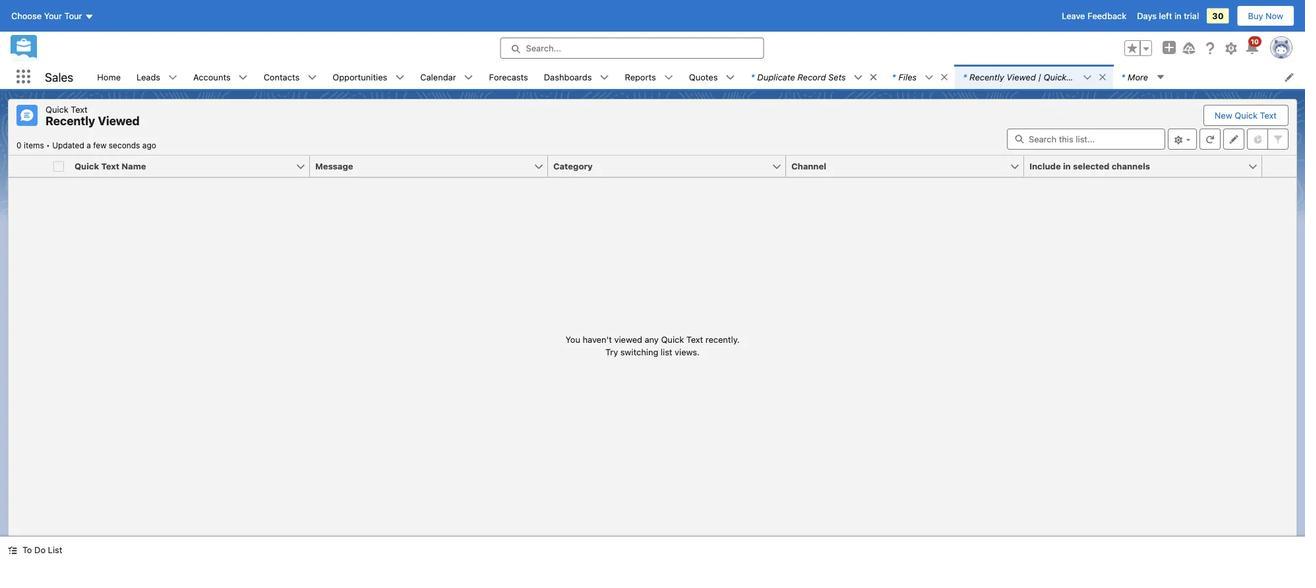 Task type: locate. For each thing, give the bounding box(es) containing it.
recently
[[970, 72, 1005, 82], [46, 114, 95, 128]]

accounts
[[193, 72, 231, 82]]

0
[[16, 141, 21, 150]]

text default image inside dashboards list item
[[600, 73, 609, 82]]

quick right quick text icon
[[46, 104, 68, 114]]

2 list item from the left
[[885, 65, 956, 89]]

viewed
[[615, 335, 643, 344]]

search...
[[526, 43, 562, 53]]

few
[[93, 141, 107, 150]]

quick inside you haven't viewed any quick text recently. try switching list views.
[[661, 335, 684, 344]]

* left more
[[1122, 72, 1126, 82]]

text default image left reports link
[[600, 73, 609, 82]]

0 vertical spatial recently
[[970, 72, 1005, 82]]

you
[[566, 335, 581, 344]]

viewed up seconds
[[98, 114, 140, 128]]

items
[[24, 141, 44, 150]]

in right left
[[1175, 11, 1182, 21]]

text right new
[[1261, 111, 1277, 120]]

calendar list item
[[413, 65, 481, 89]]

quick inside "button"
[[75, 161, 99, 171]]

buy
[[1249, 11, 1264, 21]]

choose
[[11, 11, 42, 21]]

text default image inside opportunities list item
[[395, 73, 405, 82]]

in inside button
[[1064, 161, 1071, 171]]

more
[[1128, 72, 1149, 82]]

text default image inside quotes list item
[[726, 73, 735, 82]]

text default image right quotes
[[726, 73, 735, 82]]

views.
[[675, 347, 700, 357]]

text default image left to
[[8, 546, 17, 555]]

status inside recently viewed|quick text|list view element
[[566, 333, 740, 359]]

quick down 0 items • updated a few seconds ago
[[75, 161, 99, 171]]

contacts
[[264, 72, 300, 82]]

30
[[1213, 11, 1224, 21]]

haven't
[[583, 335, 612, 344]]

message
[[315, 161, 353, 171]]

0 horizontal spatial in
[[1064, 161, 1071, 171]]

8 text default image from the left
[[1084, 73, 1093, 82]]

leads link
[[129, 65, 168, 89]]

list
[[89, 65, 1306, 89]]

recently.
[[706, 335, 740, 344]]

viewed inside 'list item'
[[1007, 72, 1036, 82]]

text default image for opportunities list item
[[395, 73, 405, 82]]

text default image for leads list item
[[168, 73, 178, 82]]

recently up the updated at left top
[[46, 114, 95, 128]]

ago
[[142, 141, 156, 150]]

text left name
[[101, 161, 119, 171]]

recently left |
[[970, 72, 1005, 82]]

1 vertical spatial viewed
[[98, 114, 140, 128]]

category button
[[548, 156, 772, 177]]

* more
[[1122, 72, 1149, 82]]

text inside button
[[1261, 111, 1277, 120]]

now
[[1266, 11, 1284, 21]]

text default image inside contacts list item
[[308, 73, 317, 82]]

text default image inside accounts list item
[[239, 73, 248, 82]]

tour
[[64, 11, 82, 21]]

opportunities link
[[325, 65, 395, 89]]

in right include
[[1064, 161, 1071, 171]]

recently inside quick text recently viewed
[[46, 114, 95, 128]]

your
[[44, 11, 62, 21]]

3 text default image from the left
[[168, 73, 178, 82]]

cell inside recently viewed|quick text|list view element
[[48, 156, 69, 178]]

updated
[[52, 141, 84, 150]]

*
[[751, 72, 755, 82], [893, 72, 896, 82], [964, 72, 967, 82], [1122, 72, 1126, 82]]

text default image left * files
[[869, 73, 879, 82]]

0 vertical spatial in
[[1175, 11, 1182, 21]]

sets
[[829, 72, 846, 82]]

status
[[566, 333, 740, 359]]

choose your tour button
[[11, 5, 95, 26]]

text right |
[[1069, 72, 1086, 82]]

buy now
[[1249, 11, 1284, 21]]

forecasts link
[[481, 65, 536, 89]]

reports
[[625, 72, 656, 82]]

include in selected channels element
[[1025, 156, 1271, 178]]

1 horizontal spatial viewed
[[1007, 72, 1036, 82]]

status containing you haven't viewed any quick text recently.
[[566, 333, 740, 359]]

switching
[[621, 347, 659, 357]]

4 text default image from the left
[[239, 73, 248, 82]]

seconds
[[109, 141, 140, 150]]

* left 'files' at top
[[893, 72, 896, 82]]

text inside "button"
[[101, 161, 119, 171]]

text
[[1069, 72, 1086, 82], [71, 104, 88, 114], [1261, 111, 1277, 120], [101, 161, 119, 171], [687, 335, 704, 344]]

search... button
[[501, 38, 764, 59]]

dashboards
[[544, 72, 592, 82]]

text default image inside leads list item
[[168, 73, 178, 82]]

sales
[[45, 70, 73, 84]]

channels
[[1112, 161, 1151, 171]]

leave feedback link
[[1063, 11, 1127, 21]]

3 list item from the left
[[956, 65, 1114, 89]]

quick right new
[[1235, 111, 1258, 120]]

text default image inside calendar list item
[[464, 73, 473, 82]]

* duplicate record sets
[[751, 72, 846, 82]]

1 horizontal spatial recently
[[970, 72, 1005, 82]]

* for * files
[[893, 72, 896, 82]]

leads list item
[[129, 65, 185, 89]]

contacts list item
[[256, 65, 325, 89]]

accounts list item
[[185, 65, 256, 89]]

cell
[[48, 156, 69, 178]]

1 vertical spatial recently
[[46, 114, 95, 128]]

text default image inside reports list item
[[664, 73, 674, 82]]

reports list item
[[617, 65, 681, 89]]

list item
[[743, 65, 885, 89], [885, 65, 956, 89], [956, 65, 1114, 89]]

0 horizontal spatial recently
[[46, 114, 95, 128]]

quick
[[1044, 72, 1067, 82], [46, 104, 68, 114], [1235, 111, 1258, 120], [75, 161, 99, 171], [661, 335, 684, 344]]

* for * more
[[1122, 72, 1126, 82]]

1 vertical spatial in
[[1064, 161, 1071, 171]]

name
[[122, 161, 146, 171]]

recently inside 'list item'
[[970, 72, 1005, 82]]

group
[[1125, 40, 1153, 56]]

a
[[87, 141, 91, 150]]

5 text default image from the left
[[395, 73, 405, 82]]

* for * duplicate record sets
[[751, 72, 755, 82]]

forecasts
[[489, 72, 528, 82]]

leave feedback
[[1063, 11, 1127, 21]]

text inside you haven't viewed any quick text recently. try switching list views.
[[687, 335, 704, 344]]

text default image
[[940, 73, 950, 82], [1157, 73, 1166, 82], [168, 73, 178, 82], [239, 73, 248, 82], [395, 73, 405, 82], [664, 73, 674, 82], [925, 73, 935, 82], [1084, 73, 1093, 82]]

quick inside button
[[1235, 111, 1258, 120]]

action element
[[1263, 156, 1297, 178]]

1 horizontal spatial in
[[1175, 11, 1182, 21]]

feedback
[[1088, 11, 1127, 21]]

* left duplicate
[[751, 72, 755, 82]]

text up the views.
[[687, 335, 704, 344]]

item number element
[[9, 156, 48, 178]]

Search Recently Viewed list view. search field
[[1008, 129, 1166, 150]]

accounts link
[[185, 65, 239, 89]]

10
[[1252, 38, 1260, 45]]

6 text default image from the left
[[664, 73, 674, 82]]

•
[[46, 141, 50, 150]]

4 * from the left
[[1122, 72, 1126, 82]]

text default image right contacts
[[308, 73, 317, 82]]

to do list
[[22, 545, 62, 555]]

text up 0 items • updated a few seconds ago
[[71, 104, 88, 114]]

2 * from the left
[[893, 72, 896, 82]]

3 * from the left
[[964, 72, 967, 82]]

text default image for second 'list item' from right
[[925, 73, 935, 82]]

* recently viewed | quick text
[[964, 72, 1086, 82]]

calendar link
[[413, 65, 464, 89]]

7 text default image from the left
[[925, 73, 935, 82]]

contacts link
[[256, 65, 308, 89]]

quick inside quick text recently viewed
[[46, 104, 68, 114]]

trial
[[1185, 11, 1200, 21]]

include in selected channels
[[1030, 161, 1151, 171]]

0 items • updated a few seconds ago
[[16, 141, 156, 150]]

None search field
[[1008, 129, 1166, 150]]

0 vertical spatial viewed
[[1007, 72, 1036, 82]]

viewed
[[1007, 72, 1036, 82], [98, 114, 140, 128]]

quotes link
[[681, 65, 726, 89]]

text default image
[[869, 73, 879, 82], [1099, 73, 1108, 82], [308, 73, 317, 82], [464, 73, 473, 82], [600, 73, 609, 82], [726, 73, 735, 82], [854, 73, 863, 82], [8, 546, 17, 555]]

text default image right calendar
[[464, 73, 473, 82]]

home
[[97, 72, 121, 82]]

recently viewed status
[[16, 141, 52, 150]]

1 * from the left
[[751, 72, 755, 82]]

do
[[34, 545, 46, 555]]

in
[[1175, 11, 1182, 21], [1064, 161, 1071, 171]]

0 horizontal spatial viewed
[[98, 114, 140, 128]]

quick up list
[[661, 335, 684, 344]]

calendar
[[421, 72, 456, 82]]

* right 'files' at top
[[964, 72, 967, 82]]

quick right |
[[1044, 72, 1067, 82]]

item number image
[[9, 156, 48, 177]]

recently viewed|quick text|list view element
[[8, 99, 1298, 537]]

viewed left |
[[1007, 72, 1036, 82]]

leave
[[1063, 11, 1086, 21]]



Task type: vqa. For each thing, say whether or not it's contained in the screenshot.
Status
yes



Task type: describe. For each thing, give the bounding box(es) containing it.
text default image inside the to do list button
[[8, 546, 17, 555]]

category
[[554, 161, 593, 171]]

dashboards link
[[536, 65, 600, 89]]

text default image right sets
[[854, 73, 863, 82]]

text inside 'list item'
[[1069, 72, 1086, 82]]

2 text default image from the left
[[1157, 73, 1166, 82]]

quick text image
[[16, 105, 38, 126]]

quick text name button
[[69, 156, 296, 177]]

you haven't viewed any quick text recently. try switching list views.
[[566, 335, 740, 357]]

quotes
[[689, 72, 718, 82]]

list
[[48, 545, 62, 555]]

files
[[899, 72, 917, 82]]

quick text recently viewed
[[46, 104, 140, 128]]

quick inside 'list item'
[[1044, 72, 1067, 82]]

text default image left * more
[[1099, 73, 1108, 82]]

record
[[798, 72, 826, 82]]

try
[[606, 347, 618, 357]]

dashboards list item
[[536, 65, 617, 89]]

text inside quick text recently viewed
[[71, 104, 88, 114]]

list
[[661, 347, 673, 357]]

channel element
[[787, 156, 1033, 178]]

new quick text button
[[1205, 106, 1288, 125]]

1 text default image from the left
[[940, 73, 950, 82]]

opportunities list item
[[325, 65, 413, 89]]

quick text name element
[[69, 156, 318, 178]]

category element
[[548, 156, 794, 178]]

any
[[645, 335, 659, 344]]

buy now button
[[1238, 5, 1295, 26]]

to
[[22, 545, 32, 555]]

choose your tour
[[11, 11, 82, 21]]

include in selected channels button
[[1025, 156, 1248, 177]]

days left in trial
[[1138, 11, 1200, 21]]

action image
[[1263, 156, 1297, 177]]

text default image for accounts list item
[[239, 73, 248, 82]]

leads
[[137, 72, 160, 82]]

home link
[[89, 65, 129, 89]]

message element
[[310, 156, 556, 178]]

* for * recently viewed | quick text
[[964, 72, 967, 82]]

list containing home
[[89, 65, 1306, 89]]

viewed inside quick text recently viewed
[[98, 114, 140, 128]]

none search field inside recently viewed|quick text|list view element
[[1008, 129, 1166, 150]]

duplicate
[[758, 72, 796, 82]]

10 button
[[1245, 36, 1262, 56]]

new quick text
[[1215, 111, 1277, 120]]

quick text name
[[75, 161, 146, 171]]

text default image for 1st 'list item' from the right
[[1084, 73, 1093, 82]]

reports link
[[617, 65, 664, 89]]

text default image for reports list item
[[664, 73, 674, 82]]

* files
[[893, 72, 917, 82]]

|
[[1039, 72, 1042, 82]]

opportunities
[[333, 72, 388, 82]]

selected
[[1074, 161, 1110, 171]]

quotes list item
[[681, 65, 743, 89]]

1 list item from the left
[[743, 65, 885, 89]]

days
[[1138, 11, 1157, 21]]

new
[[1215, 111, 1233, 120]]

channel
[[792, 161, 827, 171]]

left
[[1160, 11, 1173, 21]]

include
[[1030, 161, 1062, 171]]

to do list button
[[0, 537, 70, 564]]



